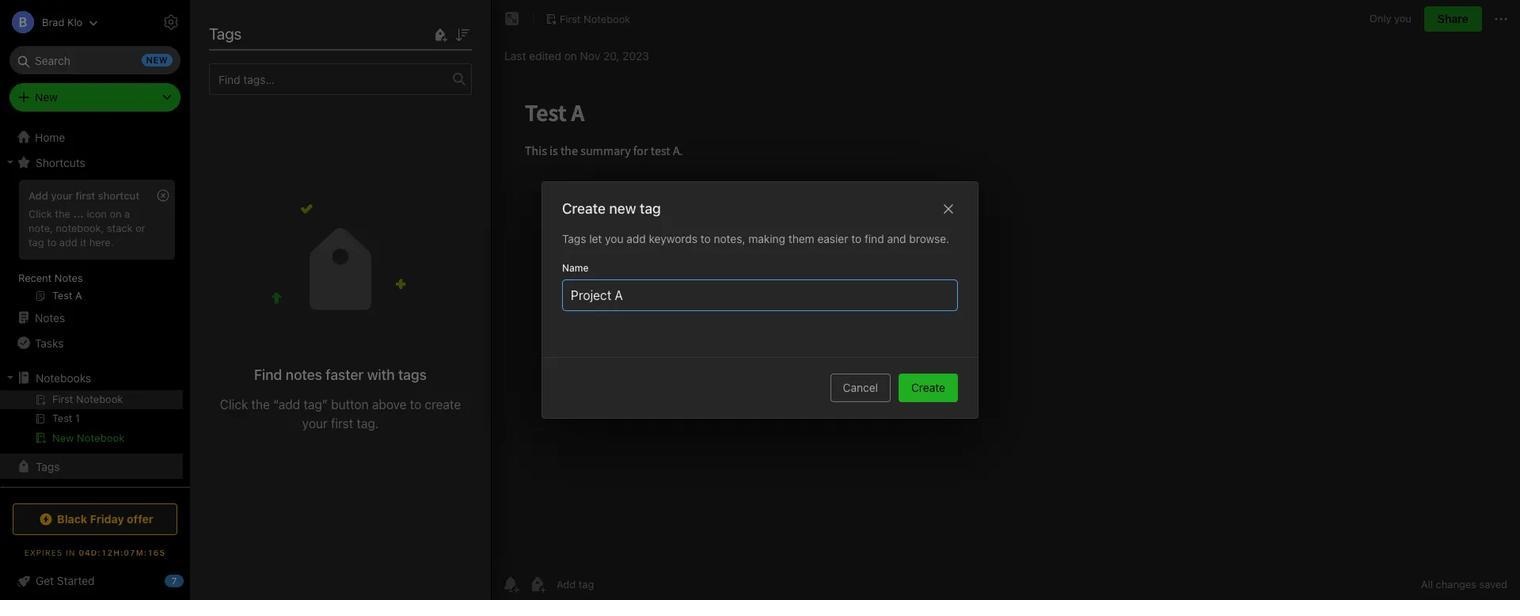 Task type: describe. For each thing, give the bounding box(es) containing it.
a
[[236, 91, 243, 104]]

recent notes
[[18, 272, 83, 284]]

click for click the ...
[[29, 207, 52, 220]]

new for new notebook
[[52, 432, 74, 444]]

to inside click the "add tag" button above to create your first tag.
[[410, 397, 422, 412]]

tags button
[[0, 454, 183, 479]]

notes,
[[714, 232, 746, 245]]

easier
[[818, 232, 848, 245]]

them
[[789, 232, 815, 245]]

1 horizontal spatial tags
[[209, 25, 242, 43]]

2023
[[623, 49, 649, 62]]

1
[[209, 49, 214, 63]]

0 vertical spatial your
[[51, 189, 73, 202]]

your inside click the "add tag" button above to create your first tag.
[[302, 416, 328, 431]]

add a reminder image
[[501, 575, 520, 594]]

you inside note window element
[[1395, 12, 1412, 25]]

close image
[[939, 199, 958, 218]]

saved
[[1480, 578, 1508, 591]]

keywords
[[649, 232, 698, 245]]

click the ...
[[29, 207, 84, 220]]

icon on a note, notebook, stack or tag to add it here.
[[29, 207, 145, 249]]

shared with me link
[[0, 479, 183, 504]]

tags
[[398, 366, 427, 383]]

Find tags… text field
[[210, 69, 453, 90]]

create
[[425, 397, 461, 412]]

icon
[[87, 207, 107, 220]]

create for create new tag
[[562, 200, 606, 217]]

the for ...
[[55, 207, 70, 220]]

1 horizontal spatial with
[[367, 366, 395, 383]]

tasks button
[[0, 330, 183, 356]]

group inside tree
[[0, 175, 183, 311]]

Search text field
[[21, 46, 169, 74]]

black friday offer
[[57, 512, 154, 526]]

0 horizontal spatial first
[[228, 16, 261, 34]]

tag.
[[357, 416, 379, 431]]

notes
[[286, 366, 322, 383]]

new for new
[[35, 90, 58, 104]]

edited
[[529, 49, 561, 62]]

notebooks
[[36, 371, 91, 384]]

note,
[[29, 222, 53, 234]]

...
[[73, 207, 84, 220]]

home
[[35, 130, 65, 144]]

first inside button
[[560, 12, 581, 25]]

new notebook button
[[0, 428, 183, 447]]

new
[[609, 200, 636, 217]]

04d:12h:07m:16s
[[79, 548, 166, 558]]

me
[[98, 485, 114, 499]]

add tag image
[[528, 575, 547, 594]]

find
[[865, 232, 884, 245]]

tasks
[[35, 336, 64, 350]]

note window element
[[492, 0, 1520, 600]]

changes
[[1436, 578, 1477, 591]]

expand notebooks image
[[4, 371, 17, 384]]

test a
[[211, 91, 243, 104]]

nov
[[580, 49, 600, 62]]

a
[[124, 207, 130, 220]]

or
[[135, 222, 145, 234]]

to left notes,
[[701, 232, 711, 245]]

create new tag image
[[431, 25, 450, 44]]

here.
[[89, 236, 114, 249]]

expires
[[24, 548, 63, 558]]

it
[[80, 236, 86, 249]]

friday
[[90, 512, 124, 526]]

find
[[254, 366, 282, 383]]

shortcut
[[98, 189, 139, 202]]

add your first shortcut
[[29, 189, 139, 202]]

last
[[504, 49, 526, 62]]

button
[[331, 397, 369, 412]]

all
[[1421, 578, 1433, 591]]

notebook for first notebook button
[[584, 12, 631, 25]]

create for create
[[912, 381, 946, 394]]

on inside "icon on a note, notebook, stack or tag to add it here."
[[110, 207, 122, 220]]

black friday offer button
[[13, 504, 177, 535]]

notebook,
[[56, 222, 104, 234]]

making
[[749, 232, 786, 245]]

notebooks link
[[0, 365, 183, 390]]

create new tag
[[562, 200, 661, 217]]

on inside note window element
[[564, 49, 577, 62]]

0 horizontal spatial with
[[74, 485, 95, 499]]

offer
[[127, 512, 154, 526]]

in
[[66, 548, 76, 558]]

expand note image
[[503, 10, 522, 29]]

and
[[887, 232, 906, 245]]

browse.
[[909, 232, 950, 245]]

notes link
[[0, 305, 183, 330]]



Task type: vqa. For each thing, say whether or not it's contained in the screenshot.
rightmost on
yes



Task type: locate. For each thing, give the bounding box(es) containing it.
new notebook
[[52, 432, 125, 444]]

1 horizontal spatial create
[[912, 381, 946, 394]]

settings image
[[162, 13, 181, 32]]

0 vertical spatial on
[[564, 49, 577, 62]]

0 horizontal spatial your
[[51, 189, 73, 202]]

shared
[[35, 485, 71, 499]]

first notebook up nov
[[560, 12, 631, 25]]

1 horizontal spatial tag
[[640, 200, 661, 217]]

create right cancel
[[912, 381, 946, 394]]

1 horizontal spatial first
[[331, 416, 353, 431]]

recent
[[18, 272, 52, 284]]

1 vertical spatial notes
[[35, 311, 65, 324]]

2 vertical spatial tags
[[36, 460, 60, 473]]

new inside popup button
[[35, 90, 58, 104]]

tag down note,
[[29, 236, 44, 249]]

above
[[372, 397, 407, 412]]

0 horizontal spatial add
[[59, 236, 77, 249]]

cancel
[[843, 381, 878, 394]]

Name text field
[[569, 280, 951, 310]]

group containing add your first shortcut
[[0, 175, 183, 311]]

first inside click the "add tag" button above to create your first tag.
[[331, 416, 353, 431]]

new up home
[[35, 90, 58, 104]]

1 horizontal spatial add
[[627, 232, 646, 245]]

you right only at the top right of page
[[1395, 12, 1412, 25]]

the left "add
[[251, 397, 270, 412]]

notebook up "tags" button
[[77, 432, 125, 444]]

tag
[[640, 200, 661, 217], [29, 236, 44, 249]]

1 horizontal spatial notebook
[[265, 16, 337, 34]]

0 vertical spatial with
[[367, 366, 395, 383]]

new notebook group
[[0, 390, 183, 454]]

home link
[[0, 124, 190, 150]]

your
[[51, 189, 73, 202], [302, 416, 328, 431]]

with
[[367, 366, 395, 383], [74, 485, 95, 499]]

cell
[[0, 390, 183, 409]]

None search field
[[21, 46, 169, 74]]

tree containing home
[[0, 124, 190, 539]]

2 horizontal spatial notebook
[[584, 12, 631, 25]]

first inside 'group'
[[75, 189, 95, 202]]

test
[[211, 91, 233, 104]]

name
[[562, 262, 589, 274]]

first
[[75, 189, 95, 202], [331, 416, 353, 431]]

all changes saved
[[1421, 578, 1508, 591]]

first notebook button
[[540, 8, 636, 30]]

add left it
[[59, 236, 77, 249]]

0 vertical spatial click
[[29, 207, 52, 220]]

click inside click the "add tag" button above to create your first tag.
[[220, 397, 248, 412]]

add inside "icon on a note, notebook, stack or tag to add it here."
[[59, 236, 77, 249]]

notes up the tasks on the left
[[35, 311, 65, 324]]

expires in 04d:12h:07m:16s
[[24, 548, 166, 558]]

"add
[[273, 397, 300, 412]]

notebook up 20,
[[584, 12, 631, 25]]

Note Editor text field
[[492, 76, 1520, 568]]

0 horizontal spatial tag
[[29, 236, 44, 249]]

0 horizontal spatial click
[[29, 207, 52, 220]]

to right above
[[410, 397, 422, 412]]

create
[[562, 200, 606, 217], [912, 381, 946, 394]]

click
[[29, 207, 52, 220], [220, 397, 248, 412]]

notebook for new notebook button
[[77, 432, 125, 444]]

1 vertical spatial tag
[[29, 236, 44, 249]]

1 horizontal spatial click
[[220, 397, 248, 412]]

on
[[564, 49, 577, 62], [110, 207, 122, 220]]

shortcuts
[[36, 156, 85, 169]]

1 vertical spatial create
[[912, 381, 946, 394]]

note
[[217, 49, 240, 63]]

0 vertical spatial tags
[[209, 25, 242, 43]]

notes right recent at the top left of page
[[55, 272, 83, 284]]

click up note,
[[29, 207, 52, 220]]

notes inside 'group'
[[55, 272, 83, 284]]

shortcuts button
[[0, 150, 183, 175]]

black
[[57, 512, 87, 526]]

add down new
[[627, 232, 646, 245]]

your down the tag"
[[302, 416, 328, 431]]

your up the click the ...
[[51, 189, 73, 202]]

0 horizontal spatial first notebook
[[228, 16, 337, 34]]

0 horizontal spatial on
[[110, 207, 122, 220]]

new up "tags" button
[[52, 432, 74, 444]]

0 horizontal spatial tags
[[36, 460, 60, 473]]

0 vertical spatial the
[[55, 207, 70, 220]]

to inside "icon on a note, notebook, stack or tag to add it here."
[[47, 236, 56, 249]]

1 vertical spatial with
[[74, 485, 95, 499]]

let
[[589, 232, 602, 245]]

first up last edited on nov 20, 2023
[[560, 12, 581, 25]]

0 vertical spatial create
[[562, 200, 606, 217]]

with left me
[[74, 485, 95, 499]]

new button
[[10, 83, 181, 112]]

with up above
[[367, 366, 395, 383]]

0 horizontal spatial the
[[55, 207, 70, 220]]

you right let
[[605, 232, 624, 245]]

0 vertical spatial new
[[35, 90, 58, 104]]

0 horizontal spatial notebook
[[77, 432, 125, 444]]

1 vertical spatial new
[[52, 432, 74, 444]]

1 horizontal spatial your
[[302, 416, 328, 431]]

cancel button
[[830, 374, 891, 402]]

create button
[[899, 374, 958, 402]]

share button
[[1425, 6, 1482, 32]]

click the "add tag" button above to create your first tag.
[[220, 397, 461, 431]]

first down button
[[331, 416, 353, 431]]

last edited on nov 20, 2023
[[504, 49, 649, 62]]

the inside tree
[[55, 207, 70, 220]]

first up the ...
[[75, 189, 95, 202]]

add
[[29, 189, 48, 202]]

1 horizontal spatial first notebook
[[560, 12, 631, 25]]

tags up shared
[[36, 460, 60, 473]]

to down note,
[[47, 236, 56, 249]]

1 vertical spatial your
[[302, 416, 328, 431]]

0 vertical spatial first
[[75, 189, 95, 202]]

tag"
[[304, 397, 328, 412]]

share
[[1438, 12, 1469, 25]]

notes
[[55, 272, 83, 284], [35, 311, 65, 324]]

faster
[[326, 366, 364, 383]]

tags up 1 note
[[209, 25, 242, 43]]

on left a
[[110, 207, 122, 220]]

the for "add
[[251, 397, 270, 412]]

only
[[1370, 12, 1392, 25]]

0 horizontal spatial create
[[562, 200, 606, 217]]

0 vertical spatial notes
[[55, 272, 83, 284]]

first
[[560, 12, 581, 25], [228, 16, 261, 34]]

create inside create button
[[912, 381, 946, 394]]

stack
[[107, 222, 133, 234]]

first notebook
[[560, 12, 631, 25], [228, 16, 337, 34]]

1 vertical spatial the
[[251, 397, 270, 412]]

1 horizontal spatial you
[[1395, 12, 1412, 25]]

test a button
[[190, 76, 491, 171]]

tags
[[209, 25, 242, 43], [562, 232, 586, 245], [36, 460, 60, 473]]

notebook inside new notebook button
[[77, 432, 125, 444]]

find notes faster with tags
[[254, 366, 427, 383]]

1 vertical spatial click
[[220, 397, 248, 412]]

click left "add
[[220, 397, 248, 412]]

1 vertical spatial on
[[110, 207, 122, 220]]

create up let
[[562, 200, 606, 217]]

the left the ...
[[55, 207, 70, 220]]

tag inside "icon on a note, notebook, stack or tag to add it here."
[[29, 236, 44, 249]]

only you
[[1370, 12, 1412, 25]]

0 vertical spatial tag
[[640, 200, 661, 217]]

new inside button
[[52, 432, 74, 444]]

tag right new
[[640, 200, 661, 217]]

20,
[[603, 49, 620, 62]]

tags let you add keywords to notes, making them easier to find and browse.
[[562, 232, 950, 245]]

1 horizontal spatial on
[[564, 49, 577, 62]]

the inside click the "add tag" button above to create your first tag.
[[251, 397, 270, 412]]

to left find on the right
[[851, 232, 862, 245]]

to
[[701, 232, 711, 245], [851, 232, 862, 245], [47, 236, 56, 249], [410, 397, 422, 412]]

2 horizontal spatial tags
[[562, 232, 586, 245]]

1 horizontal spatial first
[[560, 12, 581, 25]]

0 horizontal spatial you
[[605, 232, 624, 245]]

tags left let
[[562, 232, 586, 245]]

1 vertical spatial you
[[605, 232, 624, 245]]

you
[[1395, 12, 1412, 25], [605, 232, 624, 245]]

shared with me
[[35, 485, 114, 499]]

first up note
[[228, 16, 261, 34]]

1 horizontal spatial the
[[251, 397, 270, 412]]

on left nov
[[564, 49, 577, 62]]

click for click the "add tag" button above to create your first tag.
[[220, 397, 248, 412]]

1 note
[[209, 49, 240, 63]]

tags inside "tags" button
[[36, 460, 60, 473]]

0 vertical spatial you
[[1395, 12, 1412, 25]]

notebook
[[584, 12, 631, 25], [265, 16, 337, 34], [77, 432, 125, 444]]

1 vertical spatial first
[[331, 416, 353, 431]]

new
[[35, 90, 58, 104], [52, 432, 74, 444]]

notebook inside first notebook button
[[584, 12, 631, 25]]

1 vertical spatial tags
[[562, 232, 586, 245]]

first notebook up note
[[228, 16, 337, 34]]

group
[[0, 175, 183, 311]]

0 horizontal spatial first
[[75, 189, 95, 202]]

notebook up the find tags… text box
[[265, 16, 337, 34]]

tree
[[0, 124, 190, 539]]

first notebook inside button
[[560, 12, 631, 25]]



